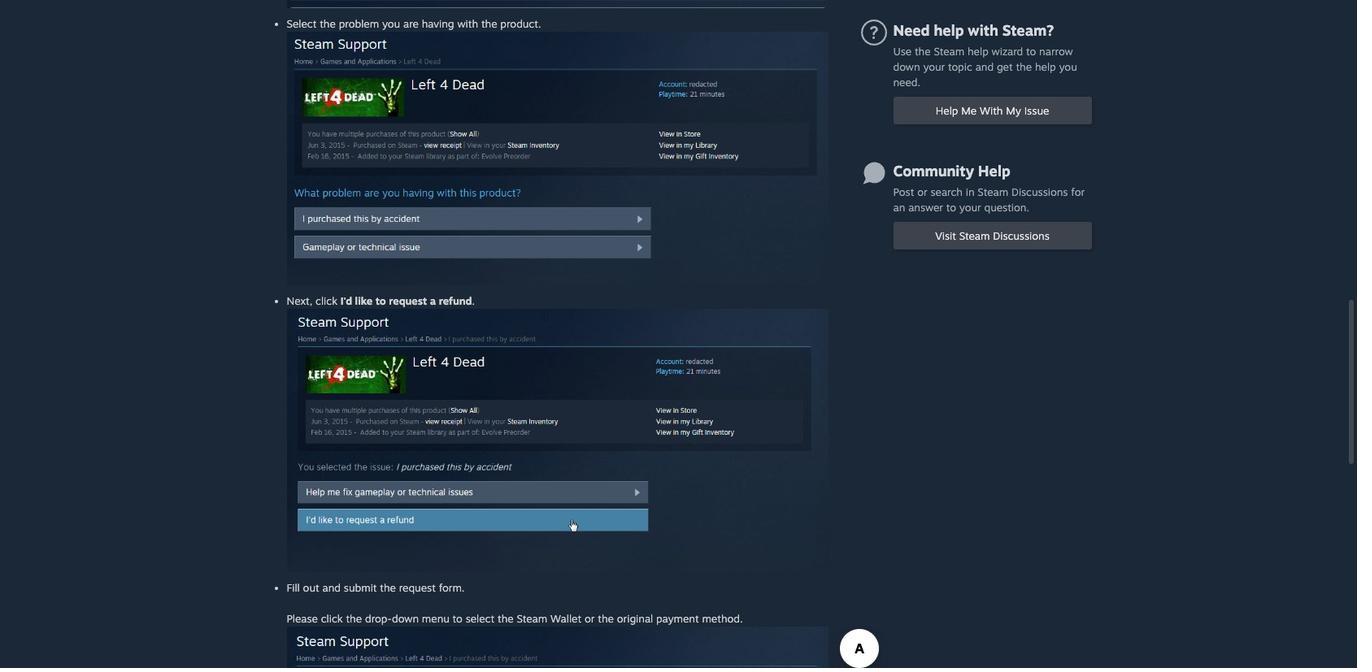 Task type: locate. For each thing, give the bounding box(es) containing it.
help down 'narrow'
[[1035, 60, 1056, 73]]

your inside "need help with steam? use the steam help wizard to narrow down your topic and get the help you need."
[[923, 60, 945, 73]]

0 horizontal spatial with
[[457, 17, 478, 30]]

1 vertical spatial help
[[968, 45, 989, 58]]

help
[[934, 21, 964, 39], [968, 45, 989, 58], [1035, 60, 1056, 73]]

help me with my issue
[[936, 104, 1049, 117]]

or inside community help post or search in steam discussions for an answer to your question.
[[917, 185, 927, 198]]

1 vertical spatial and
[[322, 582, 341, 595]]

request left a
[[389, 294, 427, 307]]

discussions up question.
[[1011, 185, 1068, 198]]

having
[[422, 17, 454, 30]]

0 vertical spatial or
[[917, 185, 927, 198]]

0 vertical spatial and
[[975, 60, 994, 73]]

original
[[617, 612, 653, 625]]

please
[[287, 612, 318, 625]]

1 horizontal spatial and
[[975, 60, 994, 73]]

drop-
[[365, 612, 392, 625]]

and right 'out'
[[322, 582, 341, 595]]

you down 'narrow'
[[1059, 60, 1077, 73]]

fill
[[287, 582, 300, 595]]

1 horizontal spatial help
[[968, 45, 989, 58]]

request for the
[[399, 582, 436, 595]]

to
[[1026, 45, 1036, 58], [946, 201, 956, 214], [375, 294, 386, 307], [453, 612, 463, 625]]

1 vertical spatial discussions
[[993, 229, 1050, 242]]

my
[[1006, 104, 1021, 117]]

request left "form." at the bottom of page
[[399, 582, 436, 595]]

refund
[[439, 294, 472, 307]]

form.
[[439, 582, 465, 595]]

0 vertical spatial you
[[382, 17, 400, 30]]

.
[[472, 294, 475, 307]]

1 vertical spatial your
[[959, 201, 981, 214]]

click left i'd
[[315, 294, 337, 307]]

with right having
[[457, 17, 478, 30]]

steam
[[934, 45, 964, 58], [978, 185, 1008, 198], [959, 229, 990, 242], [517, 612, 547, 625]]

1 vertical spatial request
[[399, 582, 436, 595]]

help inside community help post or search in steam discussions for an answer to your question.
[[978, 162, 1010, 180]]

discussions down question.
[[993, 229, 1050, 242]]

and
[[975, 60, 994, 73], [322, 582, 341, 595]]

your for community
[[959, 201, 981, 214]]

your down in
[[959, 201, 981, 214]]

wizard
[[992, 45, 1023, 58]]

1 vertical spatial you
[[1059, 60, 1077, 73]]

help
[[936, 104, 958, 117], [978, 162, 1010, 180]]

with up wizard
[[968, 21, 998, 39]]

help me with my issue link
[[893, 97, 1092, 124]]

2 horizontal spatial help
[[1035, 60, 1056, 73]]

for
[[1071, 185, 1085, 198]]

out
[[303, 582, 319, 595]]

to right like
[[375, 294, 386, 307]]

steam inside "need help with steam? use the steam help wizard to narrow down your topic and get the help you need."
[[934, 45, 964, 58]]

click right please
[[321, 612, 343, 625]]

0 vertical spatial click
[[315, 294, 337, 307]]

the
[[320, 17, 336, 30], [481, 17, 497, 30], [915, 45, 931, 58], [1016, 60, 1032, 73], [380, 582, 396, 595], [346, 612, 362, 625], [498, 612, 514, 625], [598, 612, 614, 625]]

click
[[315, 294, 337, 307], [321, 612, 343, 625]]

and left get
[[975, 60, 994, 73]]

1 vertical spatial help
[[978, 162, 1010, 180]]

help right need
[[934, 21, 964, 39]]

1 horizontal spatial your
[[959, 201, 981, 214]]

0 vertical spatial request
[[389, 294, 427, 307]]

use
[[893, 45, 912, 58]]

help up topic
[[968, 45, 989, 58]]

a
[[430, 294, 436, 307]]

1 horizontal spatial down
[[893, 60, 920, 73]]

0 vertical spatial help
[[936, 104, 958, 117]]

0 vertical spatial discussions
[[1011, 185, 1068, 198]]

1 vertical spatial down
[[392, 612, 419, 625]]

help up question.
[[978, 162, 1010, 180]]

2 vertical spatial help
[[1035, 60, 1056, 73]]

or
[[917, 185, 927, 198], [585, 612, 595, 625]]

with
[[457, 17, 478, 30], [968, 21, 998, 39]]

0 horizontal spatial and
[[322, 582, 341, 595]]

0 vertical spatial your
[[923, 60, 945, 73]]

0 horizontal spatial your
[[923, 60, 945, 73]]

steam up question.
[[978, 185, 1008, 198]]

your
[[923, 60, 945, 73], [959, 201, 981, 214]]

post
[[893, 185, 914, 198]]

0 horizontal spatial you
[[382, 17, 400, 30]]

you left the are
[[382, 17, 400, 30]]

you
[[382, 17, 400, 30], [1059, 60, 1077, 73]]

question.
[[984, 201, 1029, 214]]

an
[[893, 201, 905, 214]]

discussions
[[1011, 185, 1068, 198], [993, 229, 1050, 242]]

0 horizontal spatial help
[[934, 21, 964, 39]]

1 horizontal spatial or
[[917, 185, 927, 198]]

down up need.
[[893, 60, 920, 73]]

0 vertical spatial down
[[893, 60, 920, 73]]

0 horizontal spatial or
[[585, 612, 595, 625]]

0 horizontal spatial help
[[936, 104, 958, 117]]

need
[[893, 21, 930, 39]]

down left menu
[[392, 612, 419, 625]]

request
[[389, 294, 427, 307], [399, 582, 436, 595]]

to down search on the top
[[946, 201, 956, 214]]

problem
[[339, 17, 379, 30]]

discussions inside community help post or search in steam discussions for an answer to your question.
[[1011, 185, 1068, 198]]

or right wallet
[[585, 612, 595, 625]]

next,
[[287, 294, 312, 307]]

need help with steam? use the steam help wizard to narrow down your topic and get the help you need.
[[893, 21, 1077, 89]]

or up answer
[[917, 185, 927, 198]]

down
[[893, 60, 920, 73], [392, 612, 419, 625]]

your inside community help post or search in steam discussions for an answer to your question.
[[959, 201, 981, 214]]

0 vertical spatial help
[[934, 21, 964, 39]]

narrow
[[1039, 45, 1073, 58]]

help left me
[[936, 104, 958, 117]]

1 horizontal spatial help
[[978, 162, 1010, 180]]

please click the drop-down menu to select the steam wallet or the original payment method.
[[287, 612, 743, 625]]

1 vertical spatial click
[[321, 612, 343, 625]]

search
[[931, 185, 963, 198]]

1 horizontal spatial you
[[1059, 60, 1077, 73]]

fill out and submit the request form.
[[287, 582, 465, 595]]

need.
[[893, 76, 920, 89]]

to down steam?
[[1026, 45, 1036, 58]]

steam up topic
[[934, 45, 964, 58]]

steam?
[[1002, 21, 1054, 39]]

steam right 'visit'
[[959, 229, 990, 242]]

to right menu
[[453, 612, 463, 625]]

get
[[997, 60, 1013, 73]]

your left topic
[[923, 60, 945, 73]]

1 horizontal spatial with
[[968, 21, 998, 39]]



Task type: vqa. For each thing, say whether or not it's contained in the screenshot.
"Steam" inside the Community Help Post or search in Steam Discussions for an answer to your question.
yes



Task type: describe. For each thing, give the bounding box(es) containing it.
to inside community help post or search in steam discussions for an answer to your question.
[[946, 201, 956, 214]]

steam inside community help post or search in steam discussions for an answer to your question.
[[978, 185, 1008, 198]]

product.
[[500, 17, 541, 30]]

visit
[[935, 229, 956, 242]]

community
[[893, 162, 974, 180]]

method.
[[702, 612, 743, 625]]

select
[[466, 612, 494, 625]]

answer
[[908, 201, 943, 214]]

select the problem you are having with the product.
[[287, 17, 541, 30]]

with
[[980, 104, 1003, 117]]

payment
[[656, 612, 699, 625]]

down inside "need help with steam? use the steam help wizard to narrow down your topic and get the help you need."
[[893, 60, 920, 73]]

request for to
[[389, 294, 427, 307]]

i'd
[[340, 294, 352, 307]]

are
[[403, 17, 419, 30]]

visit steam discussions
[[935, 229, 1050, 242]]

me
[[961, 104, 977, 117]]

1 vertical spatial or
[[585, 612, 595, 625]]

you inside "need help with steam? use the steam help wizard to narrow down your topic and get the help you need."
[[1059, 60, 1077, 73]]

click for next,
[[315, 294, 337, 307]]

topic
[[948, 60, 972, 73]]

in
[[966, 185, 974, 198]]

click for please
[[321, 612, 343, 625]]

and inside "need help with steam? use the steam help wizard to narrow down your topic and get the help you need."
[[975, 60, 994, 73]]

visit steam discussions link
[[893, 222, 1092, 250]]

your for need
[[923, 60, 945, 73]]

with inside "need help with steam? use the steam help wizard to narrow down your topic and get the help you need."
[[968, 21, 998, 39]]

select
[[287, 17, 317, 30]]

steam inside "link"
[[959, 229, 990, 242]]

community help post or search in steam discussions for an answer to your question.
[[893, 162, 1085, 214]]

discussions inside "link"
[[993, 229, 1050, 242]]

menu
[[422, 612, 449, 625]]

submit
[[344, 582, 377, 595]]

issue
[[1024, 104, 1049, 117]]

like
[[355, 294, 373, 307]]

next, click i'd like to request a refund .
[[287, 294, 475, 307]]

0 horizontal spatial down
[[392, 612, 419, 625]]

steam left wallet
[[517, 612, 547, 625]]

to inside "need help with steam? use the steam help wizard to narrow down your topic and get the help you need."
[[1026, 45, 1036, 58]]

wallet
[[550, 612, 581, 625]]



